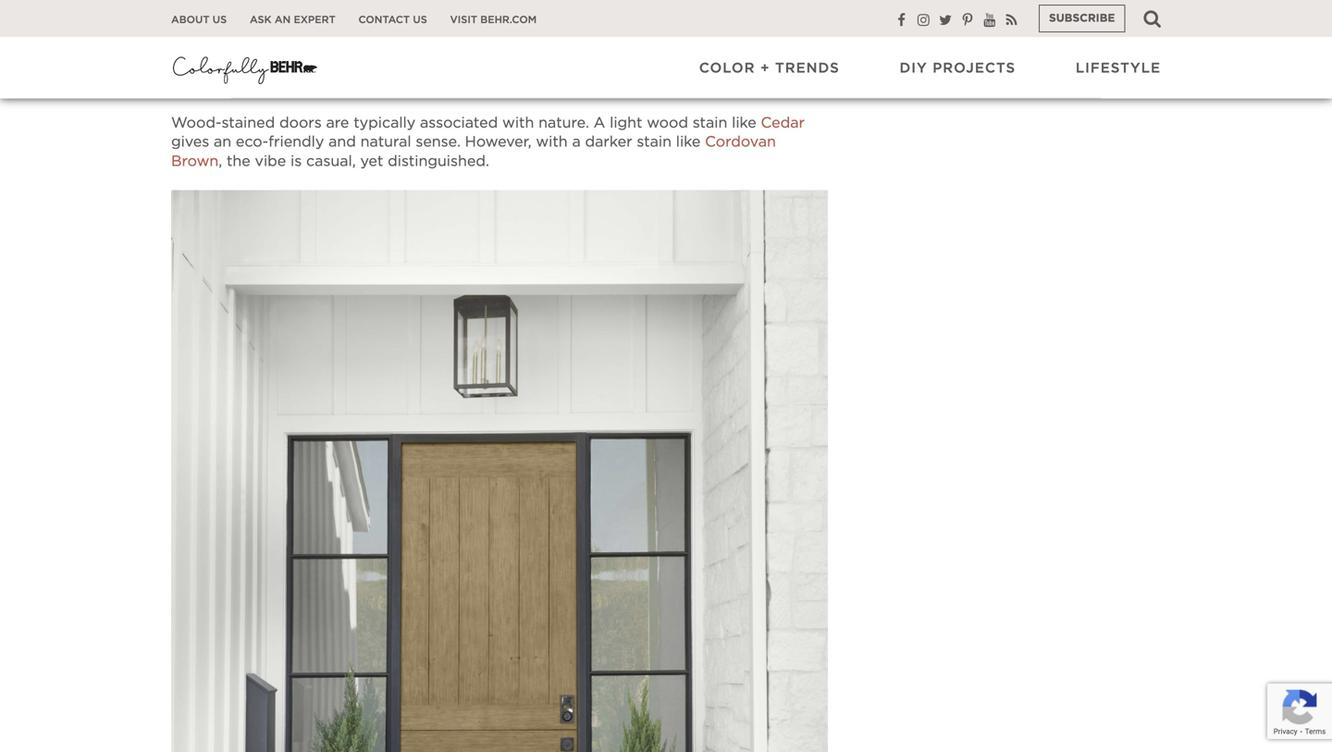 Task type: locate. For each thing, give the bounding box(es) containing it.
diy
[[900, 61, 928, 75]]

diy projects
[[900, 61, 1016, 75]]

1 vertical spatial with
[[536, 135, 568, 150]]

and
[[329, 135, 356, 150]]

stain
[[693, 116, 728, 130], [637, 135, 672, 150]]

like down wood
[[676, 135, 701, 150]]

expert
[[294, 15, 336, 25]]

an right ask
[[275, 15, 291, 25]]

0 horizontal spatial like
[[676, 135, 701, 150]]

subscribe link
[[1040, 5, 1126, 32]]

0 horizontal spatial with
[[503, 116, 534, 130]]

1 horizontal spatial an
[[275, 15, 291, 25]]

stain down wood
[[637, 135, 672, 150]]

a home showing the front door painted in a dark green hue. image
[[171, 0, 828, 57]]

associated
[[420, 116, 498, 130]]

ask an expert
[[250, 15, 336, 25]]

is
[[291, 154, 302, 169]]

cordovan
[[705, 135, 776, 150]]

0 vertical spatial an
[[275, 15, 291, 25]]

us
[[213, 15, 227, 25], [413, 15, 427, 25]]

a home showing the front door stained in a light wood color. image
[[171, 190, 828, 753]]

wood
[[647, 116, 689, 130]]

ask an expert link
[[250, 13, 336, 27]]

cordovan brown link
[[171, 135, 776, 169]]

about us link
[[171, 13, 227, 27]]

light
[[610, 116, 643, 130]]

visit behr.com
[[450, 15, 537, 25]]

, the vibe is casual, yet distinguished.
[[219, 154, 490, 169]]

cordovan brown
[[171, 135, 776, 169]]

1 vertical spatial like
[[676, 135, 701, 150]]

contact us link
[[359, 13, 427, 27]]

contact us
[[359, 15, 427, 25]]

trends
[[776, 61, 840, 75]]

cedar
[[761, 116, 805, 130]]

natural
[[361, 135, 411, 150]]

1 vertical spatial stain
[[637, 135, 672, 150]]

0 vertical spatial stain
[[693, 116, 728, 130]]

vibe
[[255, 154, 286, 169]]

contact
[[359, 15, 410, 25]]

dark
[[260, 78, 295, 93]]

however,
[[465, 135, 532, 150]]

subscribe
[[1050, 13, 1116, 24]]

1 vertical spatial an
[[214, 135, 232, 150]]

1 horizontal spatial like
[[732, 116, 757, 130]]

door
[[171, 78, 208, 93]]

,
[[219, 154, 222, 169]]

with down nature.
[[536, 135, 568, 150]]

stain up the cordovan
[[693, 116, 728, 130]]

lifestyle
[[1076, 61, 1162, 75]]

+
[[761, 61, 771, 75]]

with up however,
[[503, 116, 534, 130]]

with
[[503, 116, 534, 130], [536, 135, 568, 150]]

1 us from the left
[[213, 15, 227, 25]]

ask
[[250, 15, 272, 25]]

color
[[699, 61, 756, 75]]

us right about
[[213, 15, 227, 25]]

like up the cordovan
[[732, 116, 757, 130]]

color + trends
[[699, 61, 840, 75]]

2 us from the left
[[413, 15, 427, 25]]

an up ,
[[214, 135, 232, 150]]

distinguished.
[[388, 154, 490, 169]]

an
[[275, 15, 291, 25], [214, 135, 232, 150]]

like
[[732, 116, 757, 130], [676, 135, 701, 150]]

nature.
[[539, 116, 589, 130]]

about us
[[171, 15, 227, 25]]

0 horizontal spatial an
[[214, 135, 232, 150]]

stained
[[222, 116, 275, 130]]

us for contact us
[[413, 15, 427, 25]]

gives
[[171, 135, 209, 150]]

0 horizontal spatial us
[[213, 15, 227, 25]]

1 horizontal spatial us
[[413, 15, 427, 25]]

visit behr.com link
[[450, 13, 537, 27]]

us right the contact
[[413, 15, 427, 25]]



Task type: describe. For each thing, give the bounding box(es) containing it.
behr.com
[[481, 15, 537, 25]]

colorfully behr image
[[171, 51, 319, 88]]

door color: dark everglade
[[171, 78, 373, 93]]

typically
[[354, 116, 416, 130]]

the
[[227, 154, 251, 169]]

diy projects link
[[900, 60, 1016, 78]]

0 vertical spatial like
[[732, 116, 757, 130]]

everglade
[[299, 78, 373, 93]]

yet
[[360, 154, 384, 169]]

sense.
[[416, 135, 461, 150]]

wood-
[[171, 116, 222, 130]]

an inside wood-stained doors are typically associated with nature. a light wood stain like cedar gives an eco-friendly and natural sense. however, with a darker stain like
[[214, 135, 232, 150]]

color:
[[212, 78, 256, 93]]

visit
[[450, 15, 478, 25]]

are
[[326, 116, 349, 130]]

0 vertical spatial with
[[503, 116, 534, 130]]

a
[[594, 116, 606, 130]]

0 horizontal spatial stain
[[637, 135, 672, 150]]

eco-
[[236, 135, 269, 150]]

cedar link
[[761, 116, 805, 130]]

a
[[572, 135, 581, 150]]

wood-stained doors are typically associated with nature. a light wood stain like cedar gives an eco-friendly and natural sense. however, with a darker stain like
[[171, 116, 805, 150]]

us for about us
[[213, 15, 227, 25]]

lifestyle link
[[1076, 60, 1162, 78]]

search image
[[1144, 9, 1162, 28]]

darker
[[585, 135, 633, 150]]

friendly
[[269, 135, 324, 150]]

1 horizontal spatial with
[[536, 135, 568, 150]]

casual,
[[306, 154, 356, 169]]

1 horizontal spatial stain
[[693, 116, 728, 130]]

about
[[171, 15, 210, 25]]

doors
[[280, 116, 322, 130]]

projects
[[933, 61, 1016, 75]]

brown
[[171, 154, 219, 169]]

color + trends link
[[699, 60, 840, 78]]



Task type: vqa. For each thing, say whether or not it's contained in the screenshot.
'distinguished.'
yes



